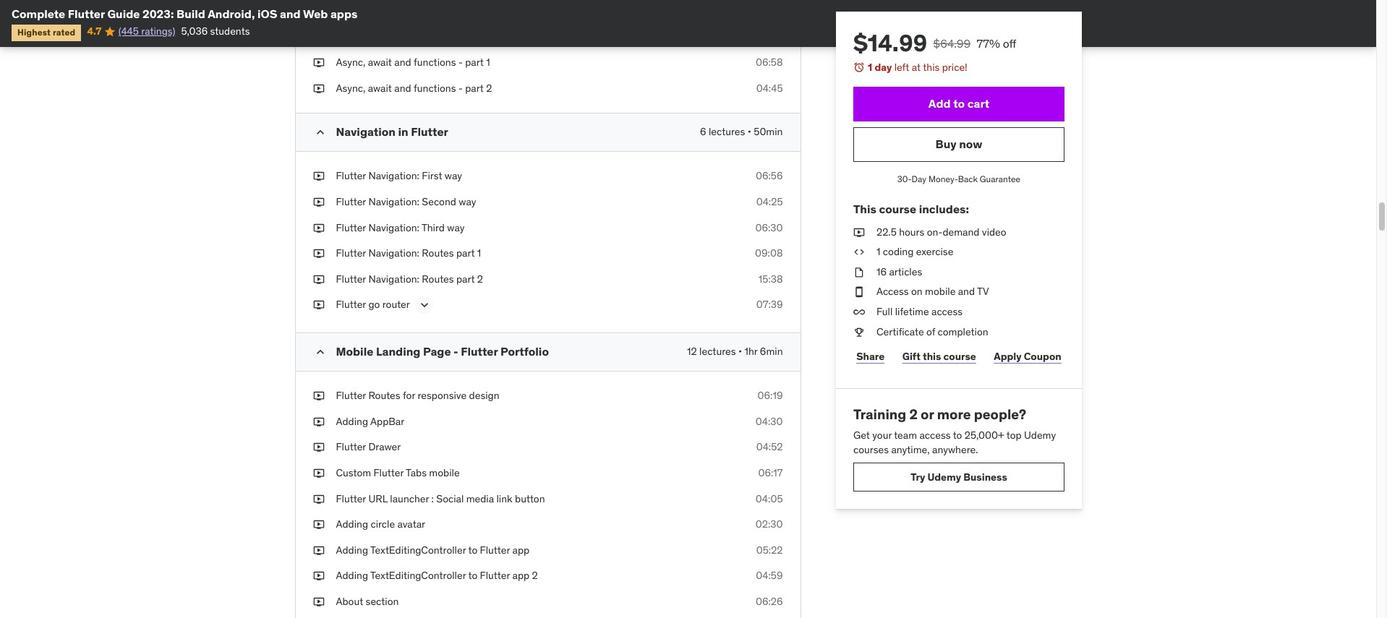 Task type: vqa. For each thing, say whether or not it's contained in the screenshot.


Task type: locate. For each thing, give the bounding box(es) containing it.
adding up about
[[336, 570, 368, 583]]

2 await from the top
[[368, 82, 392, 95]]

1 vertical spatial app
[[512, 570, 530, 583]]

udemy inside training 2 or more people? get your team access to 25,000+ top udemy courses anytime, anywhere.
[[1024, 429, 1056, 442]]

- up async, await and functions - part 2
[[459, 56, 463, 69]]

part up async, await and functions - part 2
[[465, 56, 484, 69]]

async, up "navigation"
[[336, 82, 365, 95]]

this right gift
[[923, 350, 941, 363]]

1 vertical spatial functions
[[414, 82, 456, 95]]

demand
[[942, 225, 979, 238]]

mobile
[[925, 285, 955, 298], [429, 467, 460, 480]]

1 coding exercise
[[876, 245, 953, 258]]

await up async, await and functions - part 2
[[368, 56, 392, 69]]

functions for 1
[[414, 56, 456, 69]]

1 vertical spatial course
[[943, 350, 976, 363]]

0 horizontal spatial mobile
[[429, 467, 460, 480]]

0 vertical spatial course
[[879, 202, 916, 217]]

and left tv
[[958, 285, 975, 298]]

1 small image from the top
[[313, 125, 327, 140]]

day
[[911, 173, 926, 184]]

4 adding from the top
[[336, 544, 368, 557]]

0 vertical spatial udemy
[[1024, 429, 1056, 442]]

navigation: up router
[[368, 272, 419, 285]]

this
[[853, 202, 876, 217]]

•
[[748, 125, 751, 138], [738, 345, 742, 358]]

2 functions from the top
[[414, 82, 456, 95]]

22.5
[[876, 225, 896, 238]]

to up adding texteditingcontroller to flutter app 2
[[468, 544, 478, 557]]

async, for async, await and functions - part 1
[[336, 56, 365, 69]]

77%
[[976, 36, 1000, 51]]

guide
[[107, 7, 140, 21]]

course up 22.5
[[879, 202, 916, 217]]

adding for adding texteditingcontroller to flutter app
[[336, 544, 368, 557]]

1 vertical spatial await
[[368, 82, 392, 95]]

avatar
[[397, 518, 425, 531]]

navigation
[[336, 125, 396, 139]]

tv
[[977, 285, 989, 298]]

add
[[928, 96, 951, 111]]

04:30
[[756, 415, 783, 428]]

navigation: for flutter navigation: first way
[[368, 169, 419, 182]]

access
[[931, 305, 962, 318], [919, 429, 950, 442]]

about
[[336, 595, 363, 608]]

share
[[856, 350, 884, 363]]

2 this from the top
[[923, 350, 941, 363]]

xsmall image for adding appbar
[[313, 415, 324, 429]]

navigation: for flutter navigation:  third way
[[368, 221, 419, 234]]

show lecture description image
[[417, 298, 432, 313]]

try udemy business link
[[853, 463, 1064, 492]]

• for navigation in flutter
[[748, 125, 751, 138]]

2 texteditingcontroller from the top
[[370, 570, 466, 583]]

functions for 2
[[414, 82, 456, 95]]

1 vertical spatial access
[[919, 429, 950, 442]]

training 2 or more people? get your team access to 25,000+ top udemy courses anytime, anywhere.
[[853, 406, 1056, 456]]

0 vertical spatial routes
[[422, 247, 454, 260]]

5,036 students
[[181, 25, 250, 38]]

flutter drawer
[[336, 441, 401, 454]]

1 vertical spatial mobile
[[429, 467, 460, 480]]

lectures right 6
[[709, 125, 745, 138]]

flutter up "adding appbar"
[[336, 389, 366, 402]]

1 vertical spatial async,
[[336, 82, 365, 95]]

1 app from the top
[[512, 544, 530, 557]]

this inside gift this course link
[[923, 350, 941, 363]]

await for async, await and functions - part 2
[[368, 82, 392, 95]]

1 async, from the top
[[336, 56, 365, 69]]

06:58
[[756, 56, 783, 69]]

texteditingcontroller down avatar
[[370, 544, 466, 557]]

0 vertical spatial way
[[445, 169, 462, 182]]

try
[[910, 471, 925, 484]]

02:30
[[756, 518, 783, 531]]

gift this course
[[902, 350, 976, 363]]

2 async, from the top
[[336, 82, 365, 95]]

responsive
[[418, 389, 467, 402]]

access down access on mobile and tv
[[931, 305, 962, 318]]

to up the anywhere. on the bottom right of page
[[953, 429, 962, 442]]

await down async, await and functions - part 1
[[368, 82, 392, 95]]

small image left mobile
[[313, 345, 327, 360]]

1 vertical spatial lectures
[[699, 345, 736, 358]]

1 navigation: from the top
[[368, 169, 419, 182]]

adding left social
[[336, 4, 368, 17]]

0 vertical spatial app
[[512, 544, 530, 557]]

0 vertical spatial await
[[368, 56, 392, 69]]

adding texteditingcontroller to flutter app
[[336, 544, 530, 557]]

get
[[853, 429, 870, 442]]

- right page
[[454, 344, 458, 359]]

navigation: down flutter navigation: second way on the left of the page
[[368, 221, 419, 234]]

adding left circle
[[336, 518, 368, 531]]

-
[[459, 56, 463, 69], [459, 82, 463, 95], [454, 344, 458, 359]]

0 vertical spatial functions
[[414, 56, 456, 69]]

1 vertical spatial this
[[923, 350, 941, 363]]

access down or
[[919, 429, 950, 442]]

async, down apps
[[336, 56, 365, 69]]

1 horizontal spatial course
[[943, 350, 976, 363]]

way
[[445, 169, 462, 182], [459, 195, 476, 208], [447, 221, 465, 234]]

04:25
[[756, 195, 783, 208]]

xsmall image
[[313, 82, 324, 96], [313, 169, 324, 184], [313, 195, 324, 209], [853, 245, 865, 259], [313, 247, 324, 261], [853, 265, 865, 279], [313, 272, 324, 287], [853, 325, 865, 339], [313, 389, 324, 404], [313, 415, 324, 429], [313, 441, 324, 455], [313, 467, 324, 481], [313, 492, 324, 506], [313, 595, 324, 609]]

6
[[700, 125, 706, 138]]

1 vertical spatial -
[[459, 82, 463, 95]]

adding down adding circle avatar
[[336, 544, 368, 557]]

2 vertical spatial way
[[447, 221, 465, 234]]

alarm image
[[853, 61, 865, 73]]

50min
[[754, 125, 783, 138]]

1 vertical spatial media
[[466, 492, 494, 505]]

navigation:
[[368, 169, 419, 182], [368, 195, 419, 208], [368, 221, 419, 234], [368, 247, 419, 260], [368, 272, 419, 285]]

1 horizontal spatial mobile
[[925, 285, 955, 298]]

flutter down flutter navigation: first way
[[336, 195, 366, 208]]

to down adding texteditingcontroller to flutter app at the left bottom
[[468, 570, 478, 583]]

0 vertical spatial -
[[459, 56, 463, 69]]

0 vertical spatial small image
[[313, 125, 327, 140]]

0 vertical spatial media
[[399, 4, 427, 17]]

4 navigation: from the top
[[368, 247, 419, 260]]

web
[[303, 7, 328, 21]]

2 navigation: from the top
[[368, 195, 419, 208]]

texteditingcontroller
[[370, 544, 466, 557], [370, 570, 466, 583]]

flutter down link
[[480, 544, 510, 557]]

texteditingcontroller down adding texteditingcontroller to flutter app at the left bottom
[[370, 570, 466, 583]]

flutter navigation:  third way
[[336, 221, 465, 234]]

4.7
[[87, 25, 102, 38]]

xsmall image for flutter routes for responsive design
[[313, 389, 324, 404]]

texteditingcontroller for adding texteditingcontroller to flutter app
[[370, 544, 466, 557]]

udemy right try
[[927, 471, 961, 484]]

navigation: up flutter navigation: second way on the left of the page
[[368, 169, 419, 182]]

way right first
[[445, 169, 462, 182]]

on-
[[927, 225, 942, 238]]

09:08
[[755, 247, 783, 260]]

2 small image from the top
[[313, 345, 327, 360]]

flutter go router
[[336, 298, 410, 311]]

custom flutter tabs mobile
[[336, 467, 460, 480]]

navigation: down flutter navigation:  third way
[[368, 247, 419, 260]]

5,036
[[181, 25, 208, 38]]

completion
[[937, 325, 988, 338]]

course down completion
[[943, 350, 976, 363]]

and down async, await and functions - part 1
[[394, 82, 411, 95]]

custom
[[336, 467, 371, 480]]

await for async, await and functions - part 1
[[368, 56, 392, 69]]

async,
[[336, 56, 365, 69], [336, 82, 365, 95]]

guarantee
[[980, 173, 1020, 184]]

2 adding from the top
[[336, 415, 368, 428]]

0 horizontal spatial udemy
[[927, 471, 961, 484]]

flutter
[[68, 7, 105, 21], [411, 125, 448, 139], [336, 169, 366, 182], [336, 195, 366, 208], [336, 221, 366, 234], [336, 247, 366, 260], [336, 272, 366, 285], [336, 298, 366, 311], [461, 344, 498, 359], [336, 389, 366, 402], [336, 441, 366, 454], [374, 467, 404, 480], [336, 492, 366, 505], [480, 544, 510, 557], [480, 570, 510, 583]]

1 this from the top
[[923, 61, 939, 74]]

button
[[515, 492, 545, 505]]

3 navigation: from the top
[[368, 221, 419, 234]]

first
[[422, 169, 442, 182]]

way for flutter navigation: second way
[[459, 195, 476, 208]]

small image left "navigation"
[[313, 125, 327, 140]]

0 vertical spatial texteditingcontroller
[[370, 544, 466, 557]]

lectures right 12
[[699, 345, 736, 358]]

small image for navigation in flutter
[[313, 125, 327, 140]]

0 vertical spatial lectures
[[709, 125, 745, 138]]

third
[[422, 221, 445, 234]]

1 vertical spatial texteditingcontroller
[[370, 570, 466, 583]]

way right third
[[447, 221, 465, 234]]

xsmall image for custom flutter tabs mobile
[[313, 467, 324, 481]]

app
[[512, 544, 530, 557], [512, 570, 530, 583]]

30-day money-back guarantee
[[897, 173, 1020, 184]]

1 adding from the top
[[336, 4, 368, 17]]

routes up show lecture description icon
[[422, 272, 454, 285]]

0 horizontal spatial media
[[399, 4, 427, 17]]

add to cart button
[[853, 87, 1064, 121]]

media right social
[[399, 4, 427, 17]]

30-
[[897, 173, 911, 184]]

2 app from the top
[[512, 570, 530, 583]]

routes for 1
[[422, 247, 454, 260]]

1
[[486, 56, 490, 69], [868, 61, 872, 74], [876, 245, 880, 258], [477, 247, 481, 260]]

and right ios in the left top of the page
[[280, 7, 301, 21]]

flutter left go
[[336, 298, 366, 311]]

functions down async, await and functions - part 1
[[414, 82, 456, 95]]

3 adding from the top
[[336, 518, 368, 531]]

lifetime
[[895, 305, 929, 318]]

1 vertical spatial small image
[[313, 345, 327, 360]]

highest rated
[[17, 27, 76, 38]]

part down flutter navigation: routes part 1
[[456, 272, 475, 285]]

22.5 hours on-demand video
[[876, 225, 1006, 238]]

1 texteditingcontroller from the top
[[370, 544, 466, 557]]

landing
[[376, 344, 421, 359]]

routes down third
[[422, 247, 454, 260]]

5 navigation: from the top
[[368, 272, 419, 285]]

and
[[280, 7, 301, 21], [394, 56, 411, 69], [394, 82, 411, 95], [958, 285, 975, 298]]

1 horizontal spatial •
[[748, 125, 751, 138]]

way right second
[[459, 195, 476, 208]]

navigation in flutter
[[336, 125, 448, 139]]

lectures
[[709, 125, 745, 138], [699, 345, 736, 358]]

07:39
[[756, 298, 783, 311]]

1 horizontal spatial udemy
[[1024, 429, 1056, 442]]

functions up async, await and functions - part 2
[[414, 56, 456, 69]]

access inside training 2 or more people? get your team access to 25,000+ top udemy courses anytime, anywhere.
[[919, 429, 950, 442]]

adding up flutter drawer at bottom
[[336, 415, 368, 428]]

top
[[1006, 429, 1021, 442]]

buy now button
[[853, 127, 1064, 162]]

launcher
[[390, 492, 429, 505]]

left
[[894, 61, 909, 74]]

adding for adding appbar
[[336, 415, 368, 428]]

5 adding from the top
[[336, 570, 368, 583]]

small image
[[313, 125, 327, 140], [313, 345, 327, 360]]

this right at
[[923, 61, 939, 74]]

mobile up flutter url launcher : social media link button
[[429, 467, 460, 480]]

0 vertical spatial async,
[[336, 56, 365, 69]]

0 vertical spatial •
[[748, 125, 751, 138]]

mobile right on
[[925, 285, 955, 298]]

your
[[872, 429, 892, 442]]

udemy right top
[[1024, 429, 1056, 442]]

off
[[1003, 36, 1016, 51]]

media left link
[[466, 492, 494, 505]]

to left cart
[[953, 96, 965, 111]]

1 functions from the top
[[414, 56, 456, 69]]

0 vertical spatial mobile
[[925, 285, 955, 298]]

• left "1hr"
[[738, 345, 742, 358]]

1 vertical spatial routes
[[422, 272, 454, 285]]

- down async, await and functions - part 1
[[459, 82, 463, 95]]

1 await from the top
[[368, 56, 392, 69]]

routes left for
[[368, 389, 400, 402]]

flutter up custom
[[336, 441, 366, 454]]

xsmall image
[[313, 4, 324, 18], [313, 56, 324, 70], [313, 221, 324, 235], [853, 225, 865, 240], [853, 285, 865, 299], [313, 298, 324, 312], [853, 305, 865, 319], [313, 518, 324, 532], [313, 544, 324, 558], [313, 570, 324, 584]]

xsmall image for about section
[[313, 595, 324, 609]]

course
[[879, 202, 916, 217], [943, 350, 976, 363]]

0 vertical spatial this
[[923, 61, 939, 74]]

0 horizontal spatial •
[[738, 345, 742, 358]]

now
[[959, 137, 982, 151]]

1 vertical spatial •
[[738, 345, 742, 358]]

:
[[431, 492, 434, 505]]

2
[[486, 82, 492, 95], [477, 272, 483, 285], [909, 406, 917, 423], [532, 570, 538, 583]]

navigation: down flutter navigation: first way
[[368, 195, 419, 208]]

1 vertical spatial way
[[459, 195, 476, 208]]

• left the 50min
[[748, 125, 751, 138]]



Task type: describe. For each thing, give the bounding box(es) containing it.
buy
[[935, 137, 956, 151]]

business
[[963, 471, 1007, 484]]

flutter routes for responsive design
[[336, 389, 500, 402]]

way for flutter navigation: first way
[[445, 169, 462, 182]]

coding
[[883, 245, 913, 258]]

flutter url launcher : social media link button
[[336, 492, 545, 505]]

16 articles
[[876, 265, 922, 278]]

adding for adding social media
[[336, 4, 368, 17]]

xsmall image for flutter navigation: first way
[[313, 169, 324, 184]]

this course includes:
[[853, 202, 969, 217]]

xsmall image for flutter drawer
[[313, 441, 324, 455]]

06:56
[[756, 169, 783, 182]]

go
[[368, 298, 380, 311]]

2 vertical spatial routes
[[368, 389, 400, 402]]

flutter down flutter navigation: second way on the left of the page
[[336, 221, 366, 234]]

$64.99
[[933, 36, 971, 51]]

xsmall image for flutter url launcher : social media link button
[[313, 492, 324, 506]]

cart
[[967, 96, 989, 111]]

on
[[911, 285, 922, 298]]

25,000+
[[964, 429, 1004, 442]]

flutter down "navigation"
[[336, 169, 366, 182]]

complete flutter guide 2023: build android, ios and web apps
[[12, 7, 358, 21]]

- for 2
[[459, 82, 463, 95]]

flutter down adding texteditingcontroller to flutter app at the left bottom
[[480, 570, 510, 583]]

06:17
[[758, 467, 783, 480]]

to inside button
[[953, 96, 965, 111]]

way for flutter navigation:  third way
[[447, 221, 465, 234]]

for
[[403, 389, 415, 402]]

1 vertical spatial udemy
[[927, 471, 961, 484]]

0 horizontal spatial course
[[879, 202, 916, 217]]

(445 ratings)
[[118, 25, 175, 38]]

app for adding texteditingcontroller to flutter app 2
[[512, 570, 530, 583]]

flutter up flutter go router on the left of the page
[[336, 272, 366, 285]]

buy now
[[935, 137, 982, 151]]

students
[[210, 25, 250, 38]]

0 vertical spatial access
[[931, 305, 962, 318]]

small image for mobile landing page -  flutter portfolio
[[313, 345, 327, 360]]

(445
[[118, 25, 139, 38]]

04:59
[[756, 570, 783, 583]]

circle
[[371, 518, 395, 531]]

anywhere.
[[932, 443, 978, 456]]

build
[[176, 7, 205, 21]]

courses
[[853, 443, 889, 456]]

flutter right page
[[461, 344, 498, 359]]

flutter down drawer
[[374, 467, 404, 480]]

apps
[[331, 7, 358, 21]]

flutter right in
[[411, 125, 448, 139]]

lectures for navigation in flutter
[[709, 125, 745, 138]]

back
[[958, 173, 977, 184]]

flutter navigation: first way
[[336, 169, 462, 182]]

second
[[422, 195, 456, 208]]

highest
[[17, 27, 51, 38]]

drawer
[[368, 441, 401, 454]]

add to cart
[[928, 96, 989, 111]]

2 inside training 2 or more people? get your team access to 25,000+ top udemy courses anytime, anywhere.
[[909, 406, 917, 423]]

access
[[876, 285, 909, 298]]

04:05
[[756, 492, 783, 505]]

apply
[[994, 350, 1021, 363]]

to inside training 2 or more people? get your team access to 25,000+ top udemy courses anytime, anywhere.
[[953, 429, 962, 442]]

1 horizontal spatial media
[[466, 492, 494, 505]]

of
[[926, 325, 935, 338]]

money-
[[928, 173, 958, 184]]

in
[[398, 125, 408, 139]]

6min
[[760, 345, 783, 358]]

flutter navigation: routes part 2
[[336, 272, 483, 285]]

or
[[920, 406, 934, 423]]

$14.99
[[853, 28, 927, 58]]

adding for adding texteditingcontroller to flutter app 2
[[336, 570, 368, 583]]

app for adding texteditingcontroller to flutter app
[[512, 544, 530, 557]]

social
[[436, 492, 464, 505]]

people?
[[974, 406, 1026, 423]]

price!
[[942, 61, 967, 74]]

exercise
[[916, 245, 953, 258]]

06:26
[[756, 595, 783, 608]]

06:30
[[755, 221, 783, 234]]

navigation: for flutter navigation: second way
[[368, 195, 419, 208]]

flutter navigation: routes part 1
[[336, 247, 481, 260]]

try udemy business
[[910, 471, 1007, 484]]

xsmall image for flutter navigation: routes part 1
[[313, 247, 324, 261]]

and up async, await and functions - part 2
[[394, 56, 411, 69]]

part up flutter navigation: routes part 2
[[456, 247, 475, 260]]

2023:
[[143, 7, 174, 21]]

2 vertical spatial -
[[454, 344, 458, 359]]

- for 1
[[459, 56, 463, 69]]

navigation: for flutter navigation: routes part 1
[[368, 247, 419, 260]]

xsmall image for async, await and functions - part 2
[[313, 82, 324, 96]]

adding for adding circle avatar
[[336, 518, 368, 531]]

texteditingcontroller for adding texteditingcontroller to flutter app 2
[[370, 570, 466, 583]]

12
[[687, 345, 697, 358]]

async, for async, await and functions - part 2
[[336, 82, 365, 95]]

• for mobile landing page -  flutter portfolio
[[738, 345, 742, 358]]

1 day left at this price!
[[868, 61, 967, 74]]

12 lectures • 1hr 6min
[[687, 345, 783, 358]]

adding texteditingcontroller to flutter app 2
[[336, 570, 538, 583]]

adding appbar
[[336, 415, 404, 428]]

flutter down custom
[[336, 492, 366, 505]]

xsmall image for flutter navigation: second way
[[313, 195, 324, 209]]

social
[[371, 4, 397, 17]]

gift this course link
[[899, 342, 979, 371]]

portfolio
[[501, 344, 549, 359]]

share button
[[853, 342, 887, 371]]

part down async, await and functions - part 1
[[465, 82, 484, 95]]

$14.99 $64.99 77% off
[[853, 28, 1016, 58]]

flutter navigation: second way
[[336, 195, 476, 208]]

lectures for mobile landing page -  flutter portfolio
[[699, 345, 736, 358]]

flutter up 4.7
[[68, 7, 105, 21]]

mobile landing page -  flutter portfolio
[[336, 344, 549, 359]]

15:38
[[759, 272, 783, 285]]

certificate of completion
[[876, 325, 988, 338]]

routes for 2
[[422, 272, 454, 285]]

hours
[[899, 225, 924, 238]]

training
[[853, 406, 906, 423]]

about section
[[336, 595, 399, 608]]

xsmall image for flutter navigation: routes part 2
[[313, 272, 324, 287]]

navigation: for flutter navigation: routes part 2
[[368, 272, 419, 285]]

more
[[937, 406, 971, 423]]

page
[[423, 344, 451, 359]]

04:52
[[756, 441, 783, 454]]

1hr
[[745, 345, 758, 358]]

flutter down flutter navigation:  third way
[[336, 247, 366, 260]]

day
[[874, 61, 892, 74]]

includes:
[[919, 202, 969, 217]]

rated
[[53, 27, 76, 38]]



